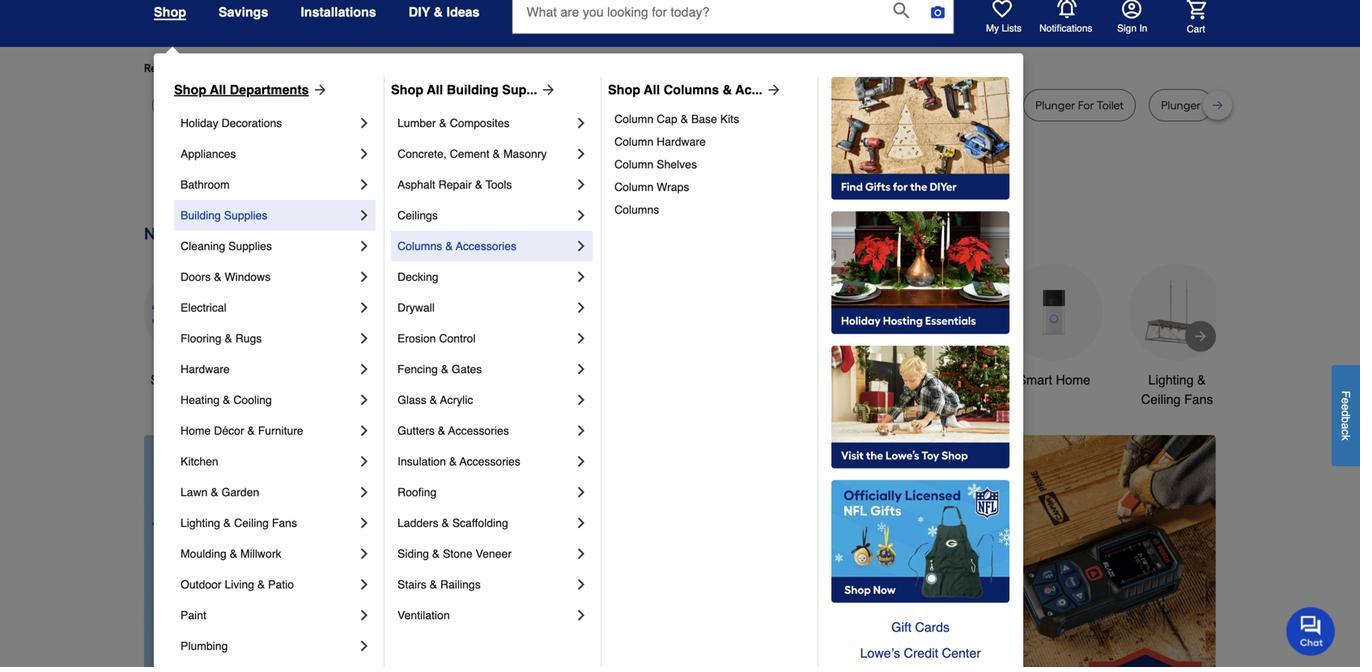 Task type: vqa. For each thing, say whether or not it's contained in the screenshot.
Cement
yes



Task type: describe. For each thing, give the bounding box(es) containing it.
cap
[[657, 113, 677, 125]]

chevron right image for lumber & composites
[[573, 115, 589, 131]]

ladders
[[398, 517, 438, 529]]

a
[[1339, 423, 1352, 429]]

décor
[[214, 424, 244, 437]]

installations button
[[301, 0, 376, 27]]

doors
[[181, 270, 211, 283]]

ladders & scaffolding link
[[398, 508, 573, 538]]

lumber & composites
[[398, 117, 510, 130]]

recommended searches for you
[[144, 61, 310, 75]]

1 toilet from the left
[[808, 98, 835, 112]]

plunger for toilet
[[1035, 98, 1124, 112]]

kits
[[720, 113, 739, 125]]

lowe's credit center
[[860, 646, 981, 661]]

credit
[[904, 646, 938, 661]]

snake for drain snake
[[902, 98, 934, 112]]

drywall
[[398, 301, 435, 314]]

chevron right image for gutters & accessories
[[573, 423, 589, 439]]

& inside outdoor tools & equipment
[[846, 372, 854, 387]]

shop all departments link
[[174, 80, 328, 100]]

siding
[[398, 547, 429, 560]]

accessories for gutters & accessories
[[448, 424, 509, 437]]

chevron right image for appliances
[[356, 146, 372, 162]]

living
[[225, 578, 254, 591]]

sign in button
[[1117, 0, 1147, 35]]

home décor & furniture
[[181, 424, 303, 437]]

diy & ideas button
[[409, 0, 480, 27]]

1 e from the top
[[1339, 398, 1352, 404]]

installations
[[301, 4, 376, 19]]

roofing link
[[398, 477, 573, 508]]

chevron right image for drywall
[[573, 300, 589, 316]]

& inside lighting & ceiling fans
[[1197, 372, 1206, 387]]

heating
[[181, 393, 220, 406]]

snake for plumbing snake for toilet
[[755, 98, 786, 112]]

column for column cap & base kits
[[614, 113, 654, 125]]

searches
[[224, 61, 272, 75]]

for for plumbing snake for toilet
[[789, 98, 805, 112]]

you for more suggestions for you
[[435, 61, 454, 75]]

lighting & ceiling fans button
[[1129, 263, 1226, 409]]

chevron right image for building supplies
[[356, 207, 372, 223]]

tools inside outdoor tools & equipment
[[812, 372, 842, 387]]

shop these last-minute gifts. $99 or less. quantities are limited and won't last. image
[[144, 435, 406, 667]]

all for departments
[[210, 82, 226, 97]]

0 vertical spatial hardware
[[657, 135, 706, 148]]

1 vertical spatial building
[[181, 209, 221, 222]]

0 horizontal spatial ceiling
[[234, 517, 269, 529]]

plunger for plunger for toilet
[[1035, 98, 1075, 112]]

notifications
[[1040, 23, 1092, 34]]

kitchen
[[181, 455, 218, 468]]

lowe's home improvement lists image
[[993, 0, 1012, 19]]

arrow right image for shop all columns & ac...
[[763, 82, 782, 98]]

shop all deals
[[151, 372, 235, 387]]

moulding
[[181, 547, 227, 560]]

chevron right image for outdoor living & patio
[[356, 576, 372, 593]]

chat invite button image
[[1286, 606, 1336, 656]]

cart button
[[1164, 0, 1206, 35]]

railings
[[440, 578, 481, 591]]

diy
[[409, 4, 430, 19]]

christmas decorations
[[527, 372, 596, 407]]

chevron right image for erosion control
[[573, 330, 589, 347]]

arrow right image for shop all building sup...
[[537, 82, 557, 98]]

concrete, cement & masonry link
[[398, 138, 573, 169]]

you for recommended searches for you
[[291, 61, 310, 75]]

doors & windows link
[[181, 261, 356, 292]]

chevron right image for moulding & millwork
[[356, 546, 372, 562]]

holiday decorations
[[181, 117, 282, 130]]

ventilation link
[[398, 600, 573, 631]]

center
[[942, 646, 981, 661]]

all for columns
[[644, 82, 660, 97]]

chevron right image for siding & stone veneer
[[573, 546, 589, 562]]

electrical
[[181, 301, 227, 314]]

lowe's home improvement cart image
[[1187, 0, 1206, 19]]

3 toilet from the left
[[1097, 98, 1124, 112]]

holiday decorations link
[[181, 108, 356, 138]]

0 horizontal spatial tools
[[424, 372, 454, 387]]

roofing
[[398, 486, 437, 499]]

chevron right image for cleaning supplies
[[356, 238, 372, 254]]

chevron right image for columns & accessories
[[573, 238, 589, 254]]

shelves
[[657, 158, 697, 171]]

lowe's credit center link
[[831, 640, 1010, 666]]

christmas
[[533, 372, 591, 387]]

shop for shop all columns & ac...
[[608, 82, 640, 97]]

gutters & accessories link
[[398, 415, 573, 446]]

millwork
[[240, 547, 281, 560]]

sup...
[[502, 82, 537, 97]]

outdoor tools & equipment
[[762, 372, 854, 407]]

repair
[[438, 178, 472, 191]]

chevron right image for flooring & rugs
[[356, 330, 372, 347]]

more suggestions for you link
[[323, 60, 467, 76]]

chevron right image for asphalt repair & tools
[[573, 176, 589, 193]]

for for more suggestions for you
[[418, 61, 433, 75]]

shop for shop all departments
[[174, 82, 206, 97]]

chevron right image for bathroom
[[356, 176, 372, 193]]

asphalt repair & tools
[[398, 178, 512, 191]]

lighting inside lighting & ceiling fans
[[1148, 372, 1194, 387]]

visit the lowe's toy shop. image
[[831, 346, 1010, 469]]

column cap & base kits link
[[614, 108, 806, 130]]

chevron right image for holiday decorations
[[356, 115, 372, 131]]

ideas
[[447, 4, 480, 19]]

chevron right image for home décor & furniture
[[356, 423, 372, 439]]

electrical link
[[181, 292, 356, 323]]

concrete, cement & masonry
[[398, 147, 547, 160]]

fencing & gates link
[[398, 354, 573, 385]]

hardware link
[[181, 354, 356, 385]]

lowe's home improvement account image
[[1122, 0, 1142, 19]]

flooring & rugs
[[181, 332, 262, 345]]

all for building
[[427, 82, 443, 97]]

0 horizontal spatial hardware
[[181, 363, 230, 376]]

1 vertical spatial fans
[[272, 517, 297, 529]]

column for column hardware
[[614, 135, 654, 148]]

chevron right image for doors & windows
[[356, 269, 372, 285]]

heating & cooling
[[181, 393, 272, 406]]

lowe's home improvement notification center image
[[1057, 0, 1077, 19]]

cleaning supplies link
[[181, 231, 356, 261]]

lumber & composites link
[[398, 108, 573, 138]]

home inside the home décor & furniture link
[[181, 424, 211, 437]]

lowe's wishes you and your family a happy hanukkah. image
[[144, 164, 1216, 204]]

chevron right image for plumbing
[[356, 638, 372, 654]]

lighting & ceiling fans inside button
[[1141, 372, 1213, 407]]

patio
[[268, 578, 294, 591]]

columns & accessories
[[398, 240, 517, 253]]

1 plumbing from the left
[[415, 98, 464, 112]]

insulation
[[398, 455, 446, 468]]

paint link
[[181, 600, 356, 631]]

more
[[323, 61, 350, 75]]

kitchen link
[[181, 446, 356, 477]]

stairs & railings
[[398, 578, 481, 591]]

drain
[[872, 98, 900, 112]]

my
[[986, 23, 999, 34]]

chevron right image for roofing
[[573, 484, 589, 500]]

snake for plumbing
[[361, 98, 464, 112]]

heating & cooling link
[[181, 385, 356, 415]]

siding & stone veneer link
[[398, 538, 573, 569]]

chevron right image for ventilation
[[573, 607, 589, 623]]

insulation & accessories
[[398, 455, 520, 468]]

1 horizontal spatial tools
[[486, 178, 512, 191]]

chevron right image for paint
[[356, 607, 372, 623]]

0 vertical spatial arrow right image
[[1193, 328, 1209, 344]]

flooring
[[181, 332, 221, 345]]



Task type: locate. For each thing, give the bounding box(es) containing it.
cleaning
[[181, 240, 225, 253]]

plunger down the cart
[[1161, 98, 1201, 112]]

bathroom inside button
[[903, 372, 959, 387]]

column cap & base kits
[[614, 113, 739, 125]]

2 e from the top
[[1339, 404, 1352, 410]]

ventilation
[[398, 609, 450, 622]]

& inside 'link'
[[230, 547, 237, 560]]

cart
[[1187, 23, 1205, 35]]

deals
[[202, 372, 235, 387]]

savings button
[[219, 0, 268, 27]]

decorations inside button
[[527, 392, 596, 407]]

0 horizontal spatial arrow right image
[[309, 82, 328, 98]]

shop for shop
[[154, 4, 186, 19]]

acrylic
[[440, 393, 473, 406]]

arrow right image inside shop all building sup... link
[[537, 82, 557, 98]]

decorations for holiday
[[221, 117, 282, 130]]

0 vertical spatial decorations
[[221, 117, 282, 130]]

0 vertical spatial outdoor
[[762, 372, 808, 387]]

1 vertical spatial accessories
[[448, 424, 509, 437]]

sign in
[[1117, 23, 1147, 34]]

chevron right image for hardware
[[356, 361, 372, 377]]

decking
[[398, 270, 438, 283]]

building up cleaning
[[181, 209, 221, 222]]

shop up recommended
[[154, 4, 186, 19]]

2 plunger from the left
[[1161, 98, 1201, 112]]

columns inside shop all columns & ac... link
[[664, 82, 719, 97]]

stone
[[443, 547, 473, 560]]

accessories inside "gutters & accessories" link
[[448, 424, 509, 437]]

2 plumbing from the left
[[703, 98, 752, 112]]

plunger
[[1035, 98, 1075, 112], [1161, 98, 1201, 112]]

shop up snake for plumbing
[[391, 82, 423, 97]]

1 horizontal spatial plunger
[[1161, 98, 1201, 112]]

outdoor inside outdoor tools & equipment
[[762, 372, 808, 387]]

1 horizontal spatial shop
[[391, 82, 423, 97]]

chevron right image
[[356, 115, 372, 131], [356, 146, 372, 162], [356, 176, 372, 193], [573, 207, 589, 223], [573, 238, 589, 254], [356, 300, 372, 316], [573, 300, 589, 316], [356, 330, 372, 347], [573, 330, 589, 347], [356, 361, 372, 377], [356, 392, 372, 408], [356, 423, 372, 439], [573, 423, 589, 439], [573, 453, 589, 470], [356, 484, 372, 500], [573, 484, 589, 500], [356, 576, 372, 593], [573, 576, 589, 593], [356, 607, 372, 623], [573, 607, 589, 623], [356, 638, 372, 654]]

chevron right image for concrete, cement & masonry
[[573, 146, 589, 162]]

ceilings link
[[398, 200, 573, 231]]

0 vertical spatial columns
[[664, 82, 719, 97]]

snake
[[361, 98, 393, 112], [755, 98, 786, 112], [902, 98, 934, 112]]

building up composites
[[447, 82, 498, 97]]

columns link
[[614, 198, 806, 221]]

plumbing up kits
[[703, 98, 752, 112]]

decorations down shop all departments "link"
[[221, 117, 282, 130]]

siding & stone veneer
[[398, 547, 512, 560]]

columns for columns
[[614, 203, 659, 216]]

plumbing up lumber & composites
[[415, 98, 464, 112]]

column up column shelves
[[614, 135, 654, 148]]

0 vertical spatial lighting & ceiling fans
[[1141, 372, 1213, 407]]

2 horizontal spatial tools
[[812, 372, 842, 387]]

2 shop from the left
[[391, 82, 423, 97]]

shop for shop all deals
[[151, 372, 181, 387]]

None search field
[[512, 0, 954, 49]]

shop all deals button
[[144, 263, 241, 390]]

chevron right image for ladders & scaffolding
[[573, 515, 589, 531]]

0 horizontal spatial building
[[181, 209, 221, 222]]

column left cap
[[614, 113, 654, 125]]

shop down recommended searches for you 'heading'
[[608, 82, 640, 97]]

arrow right image
[[309, 82, 328, 98], [537, 82, 557, 98], [763, 82, 782, 98]]

2 you from the left
[[435, 61, 454, 75]]

wraps
[[657, 181, 689, 193]]

1 vertical spatial lighting & ceiling fans
[[181, 517, 297, 529]]

1 arrow right image from the left
[[309, 82, 328, 98]]

my lists link
[[986, 0, 1022, 35]]

1 vertical spatial lighting
[[181, 517, 220, 529]]

holiday hosting essentials. image
[[831, 211, 1010, 334]]

veneer
[[476, 547, 512, 560]]

snake down suggestions
[[361, 98, 393, 112]]

smart
[[1018, 372, 1052, 387]]

0 horizontal spatial outdoor
[[181, 578, 221, 591]]

decorations down christmas
[[527, 392, 596, 407]]

1 horizontal spatial columns
[[614, 203, 659, 216]]

1 vertical spatial shop
[[151, 372, 181, 387]]

rugs
[[235, 332, 262, 345]]

advertisement region
[[432, 435, 1216, 667]]

e up b
[[1339, 404, 1352, 410]]

chevron right image
[[573, 115, 589, 131], [573, 146, 589, 162], [573, 176, 589, 193], [356, 207, 372, 223], [356, 238, 372, 254], [356, 269, 372, 285], [573, 269, 589, 285], [573, 361, 589, 377], [573, 392, 589, 408], [356, 453, 372, 470], [356, 515, 372, 531], [573, 515, 589, 531], [356, 546, 372, 562], [573, 546, 589, 562]]

2 horizontal spatial arrow right image
[[763, 82, 782, 98]]

moulding & millwork link
[[181, 538, 356, 569]]

snake right drain
[[902, 98, 934, 112]]

arrow right image for shop all departments
[[309, 82, 328, 98]]

f e e d b a c k button
[[1332, 365, 1360, 466]]

gutters & accessories
[[398, 424, 509, 437]]

accessories for columns & accessories
[[456, 240, 517, 253]]

home décor & furniture link
[[181, 415, 356, 446]]

1 horizontal spatial ceiling
[[1141, 392, 1181, 407]]

0 horizontal spatial toilet
[[808, 98, 835, 112]]

decorations for christmas
[[527, 392, 596, 407]]

3 snake from the left
[[902, 98, 934, 112]]

shop all columns & ac... link
[[608, 80, 782, 100]]

hardware down flooring
[[181, 363, 230, 376]]

plunger down notifications
[[1035, 98, 1075, 112]]

shop down recommended
[[174, 82, 206, 97]]

outdoor for outdoor living & patio
[[181, 578, 221, 591]]

0 horizontal spatial fans
[[272, 517, 297, 529]]

fencing
[[398, 363, 438, 376]]

shop for shop all building sup...
[[391, 82, 423, 97]]

2 horizontal spatial columns
[[664, 82, 719, 97]]

outdoor living & patio link
[[181, 569, 356, 600]]

column wraps
[[614, 181, 689, 193]]

plunger for plunger
[[1161, 98, 1201, 112]]

2 snake from the left
[[755, 98, 786, 112]]

0 horizontal spatial home
[[181, 424, 211, 437]]

search image
[[893, 2, 910, 19]]

fans
[[1184, 392, 1213, 407], [272, 517, 297, 529]]

you up 'shop all building sup...'
[[435, 61, 454, 75]]

glass & acrylic link
[[398, 385, 573, 415]]

0 horizontal spatial decorations
[[221, 117, 282, 130]]

columns down 'column wraps'
[[614, 203, 659, 216]]

2 arrow right image from the left
[[537, 82, 557, 98]]

e up "d"
[[1339, 398, 1352, 404]]

shop
[[154, 4, 186, 19], [151, 372, 181, 387]]

doors & windows
[[181, 270, 271, 283]]

recommended searches for you heading
[[144, 60, 1216, 76]]

1 you from the left
[[291, 61, 310, 75]]

1 vertical spatial hardware
[[181, 363, 230, 376]]

3 column from the top
[[614, 158, 654, 171]]

arrow left image
[[445, 577, 461, 593]]

column wraps link
[[614, 176, 806, 198]]

lawn & garden link
[[181, 477, 356, 508]]

chevron right image for ceilings
[[573, 207, 589, 223]]

1 horizontal spatial home
[[1056, 372, 1090, 387]]

1 horizontal spatial hardware
[[657, 135, 706, 148]]

bathroom button
[[882, 263, 980, 390]]

smart home button
[[1006, 263, 1103, 390]]

lumber
[[398, 117, 436, 130]]

toilet left drain
[[808, 98, 835, 112]]

column for column shelves
[[614, 158, 654, 171]]

0 vertical spatial bathroom
[[181, 178, 230, 191]]

2 vertical spatial accessories
[[460, 455, 520, 468]]

home right smart
[[1056, 372, 1090, 387]]

1 horizontal spatial building
[[447, 82, 498, 97]]

accessories inside columns & accessories link
[[456, 240, 517, 253]]

tools up equipment
[[812, 372, 842, 387]]

cleaning supplies
[[181, 240, 272, 253]]

0 horizontal spatial plumbing
[[415, 98, 464, 112]]

chevron right image for glass & acrylic
[[573, 392, 589, 408]]

chevron right image for decking
[[573, 269, 589, 285]]

shop inside "link"
[[174, 82, 206, 97]]

c
[[1339, 429, 1352, 435]]

arrow right image down "more" on the top of the page
[[309, 82, 328, 98]]

1 vertical spatial supplies
[[228, 240, 272, 253]]

windows
[[225, 270, 271, 283]]

toilet
[[808, 98, 835, 112], [971, 98, 998, 112], [1097, 98, 1124, 112]]

christmas decorations button
[[513, 263, 610, 409]]

concrete,
[[398, 147, 447, 160]]

1 shop from the left
[[174, 82, 206, 97]]

&
[[434, 4, 443, 19], [723, 82, 732, 97], [681, 113, 688, 125], [439, 117, 447, 130], [493, 147, 500, 160], [475, 178, 483, 191], [445, 240, 453, 253], [214, 270, 221, 283], [225, 332, 232, 345], [441, 363, 449, 376], [846, 372, 854, 387], [1197, 372, 1206, 387], [223, 393, 230, 406], [430, 393, 437, 406], [247, 424, 255, 437], [438, 424, 445, 437], [449, 455, 457, 468], [211, 486, 218, 499], [223, 517, 231, 529], [442, 517, 449, 529], [230, 547, 237, 560], [432, 547, 440, 560], [257, 578, 265, 591], [430, 578, 437, 591]]

officially licensed n f l gifts. shop now. image
[[831, 480, 1010, 603]]

0 horizontal spatial lighting & ceiling fans
[[181, 517, 297, 529]]

for for recommended searches for you
[[274, 61, 289, 75]]

shop all building sup... link
[[391, 80, 557, 100]]

lawn
[[181, 486, 208, 499]]

3 shop from the left
[[608, 82, 640, 97]]

all up heating
[[184, 372, 198, 387]]

shop
[[174, 82, 206, 97], [391, 82, 423, 97], [608, 82, 640, 97]]

tools up ceilings link
[[486, 178, 512, 191]]

supplies for building supplies
[[224, 209, 267, 222]]

1 horizontal spatial lighting
[[1148, 372, 1194, 387]]

2 column from the top
[[614, 135, 654, 148]]

savings
[[219, 4, 268, 19]]

chevron right image for electrical
[[356, 300, 372, 316]]

drywall link
[[398, 292, 573, 323]]

paint
[[181, 609, 206, 622]]

all inside button
[[184, 372, 198, 387]]

columns for columns & accessories
[[398, 240, 442, 253]]

stairs & railings link
[[398, 569, 573, 600]]

0 horizontal spatial columns
[[398, 240, 442, 253]]

plumbing link
[[181, 631, 356, 661]]

arrow right image
[[1193, 328, 1209, 344], [1186, 577, 1202, 593]]

0 horizontal spatial plunger
[[1035, 98, 1075, 112]]

1 horizontal spatial plumbing
[[703, 98, 752, 112]]

1 vertical spatial home
[[181, 424, 211, 437]]

appliances
[[181, 147, 236, 160]]

recommended
[[144, 61, 222, 75]]

1 vertical spatial bathroom
[[903, 372, 959, 387]]

suggestions
[[352, 61, 416, 75]]

0 horizontal spatial snake
[[361, 98, 393, 112]]

ceiling inside lighting & ceiling fans
[[1141, 392, 1181, 407]]

tools up glass & acrylic at the bottom left of the page
[[424, 372, 454, 387]]

arrow right image inside shop all columns & ac... link
[[763, 82, 782, 98]]

all up snake for plumbing
[[427, 82, 443, 97]]

supplies up windows on the left top of page
[[228, 240, 272, 253]]

columns & accessories link
[[398, 231, 573, 261]]

find gifts for the diyer. image
[[831, 77, 1010, 200]]

2 toilet from the left
[[971, 98, 998, 112]]

chevron right image for insulation & accessories
[[573, 453, 589, 470]]

arrow right image up 'plumbing snake for toilet'
[[763, 82, 782, 98]]

Search Query text field
[[513, 0, 880, 33]]

accessories down "gutters & accessories" link
[[460, 455, 520, 468]]

1 horizontal spatial decorations
[[527, 392, 596, 407]]

arrow right image up masonry
[[537, 82, 557, 98]]

f e e d b a c k
[[1339, 391, 1352, 440]]

0 vertical spatial fans
[[1184, 392, 1213, 407]]

chevron right image for stairs & railings
[[573, 576, 589, 593]]

accessories for insulation & accessories
[[460, 455, 520, 468]]

1 column from the top
[[614, 113, 654, 125]]

1 vertical spatial decorations
[[527, 392, 596, 407]]

1 vertical spatial arrow right image
[[1186, 577, 1202, 593]]

1 vertical spatial outdoor
[[181, 578, 221, 591]]

outdoor down moulding
[[181, 578, 221, 591]]

for inside more suggestions for you link
[[418, 61, 433, 75]]

arrow right image inside shop all departments "link"
[[309, 82, 328, 98]]

0 vertical spatial shop
[[154, 4, 186, 19]]

1 horizontal spatial fans
[[1184, 392, 1213, 407]]

1 horizontal spatial arrow right image
[[537, 82, 557, 98]]

moulding & millwork
[[181, 547, 281, 560]]

1 horizontal spatial bathroom
[[903, 372, 959, 387]]

2 vertical spatial columns
[[398, 240, 442, 253]]

supplies for cleaning supplies
[[228, 240, 272, 253]]

holiday
[[181, 117, 218, 130]]

all down "recommended searches for you"
[[210, 82, 226, 97]]

chevron right image for lighting & ceiling fans
[[356, 515, 372, 531]]

1 vertical spatial ceiling
[[234, 517, 269, 529]]

toilet down sign
[[1097, 98, 1124, 112]]

base
[[691, 113, 717, 125]]

accessories up insulation & accessories link
[[448, 424, 509, 437]]

composites
[[450, 117, 510, 130]]

home up kitchen
[[181, 424, 211, 437]]

building supplies
[[181, 209, 267, 222]]

furniture
[[258, 424, 303, 437]]

0 vertical spatial building
[[447, 82, 498, 97]]

all inside "link"
[[210, 82, 226, 97]]

4 column from the top
[[614, 181, 654, 193]]

equipment
[[777, 392, 839, 407]]

lowe's
[[860, 646, 900, 661]]

fans inside button
[[1184, 392, 1213, 407]]

column down column shelves
[[614, 181, 654, 193]]

3 arrow right image from the left
[[763, 82, 782, 98]]

you left "more" on the top of the page
[[291, 61, 310, 75]]

0 horizontal spatial shop
[[174, 82, 206, 97]]

shop up heating
[[151, 372, 181, 387]]

1 horizontal spatial toilet
[[971, 98, 998, 112]]

outdoor up equipment
[[762, 372, 808, 387]]

plumbing
[[181, 640, 228, 653]]

k
[[1339, 435, 1352, 440]]

1 horizontal spatial you
[[435, 61, 454, 75]]

0 horizontal spatial lighting
[[181, 517, 220, 529]]

1 plunger from the left
[[1035, 98, 1075, 112]]

2 horizontal spatial snake
[[902, 98, 934, 112]]

lighting & ceiling fans
[[1141, 372, 1213, 407], [181, 517, 297, 529]]

1 horizontal spatial outdoor
[[762, 372, 808, 387]]

new deals every day during 25 days of deals image
[[144, 220, 1216, 247]]

0 vertical spatial home
[[1056, 372, 1090, 387]]

0 vertical spatial ceiling
[[1141, 392, 1181, 407]]

home inside smart home 'button'
[[1056, 372, 1090, 387]]

toilet down my
[[971, 98, 998, 112]]

camera image
[[930, 4, 946, 20]]

1 vertical spatial columns
[[614, 203, 659, 216]]

column
[[614, 113, 654, 125], [614, 135, 654, 148], [614, 158, 654, 171], [614, 181, 654, 193]]

0 vertical spatial lighting
[[1148, 372, 1194, 387]]

shop inside button
[[151, 372, 181, 387]]

b
[[1339, 417, 1352, 423]]

0 vertical spatial accessories
[[456, 240, 517, 253]]

all up cap
[[644, 82, 660, 97]]

e
[[1339, 398, 1352, 404], [1339, 404, 1352, 410]]

columns
[[664, 82, 719, 97], [614, 203, 659, 216], [398, 240, 442, 253]]

cards
[[915, 620, 950, 635]]

chevron right image for kitchen
[[356, 453, 372, 470]]

snake down ac...
[[755, 98, 786, 112]]

shop all columns & ac...
[[608, 82, 763, 97]]

accessories up decking "link"
[[456, 240, 517, 253]]

gift cards
[[891, 620, 950, 635]]

columns down recommended searches for you 'heading'
[[664, 82, 719, 97]]

outdoor tools & equipment button
[[759, 263, 857, 409]]

chevron right image for heating & cooling
[[356, 392, 372, 408]]

0 vertical spatial supplies
[[224, 209, 267, 222]]

column up 'column wraps'
[[614, 158, 654, 171]]

column shelves
[[614, 158, 697, 171]]

columns inside columns & accessories link
[[398, 240, 442, 253]]

0 horizontal spatial bathroom
[[181, 178, 230, 191]]

building supplies link
[[181, 200, 356, 231]]

0 horizontal spatial you
[[291, 61, 310, 75]]

columns inside "columns" link
[[614, 203, 659, 216]]

outdoor for outdoor tools & equipment
[[762, 372, 808, 387]]

column for column wraps
[[614, 181, 654, 193]]

all for deals
[[184, 372, 198, 387]]

hardware
[[657, 135, 706, 148], [181, 363, 230, 376]]

chevron right image for fencing & gates
[[573, 361, 589, 377]]

columns up decking
[[398, 240, 442, 253]]

hardware down 'column cap & base kits'
[[657, 135, 706, 148]]

2 horizontal spatial toilet
[[1097, 98, 1124, 112]]

2 horizontal spatial shop
[[608, 82, 640, 97]]

supplies up cleaning supplies
[[224, 209, 267, 222]]

cement
[[450, 147, 489, 160]]

accessories inside insulation & accessories link
[[460, 455, 520, 468]]

1 horizontal spatial lighting & ceiling fans
[[1141, 372, 1213, 407]]

1 snake from the left
[[361, 98, 393, 112]]

1 horizontal spatial snake
[[755, 98, 786, 112]]

chevron right image for lawn & garden
[[356, 484, 372, 500]]



